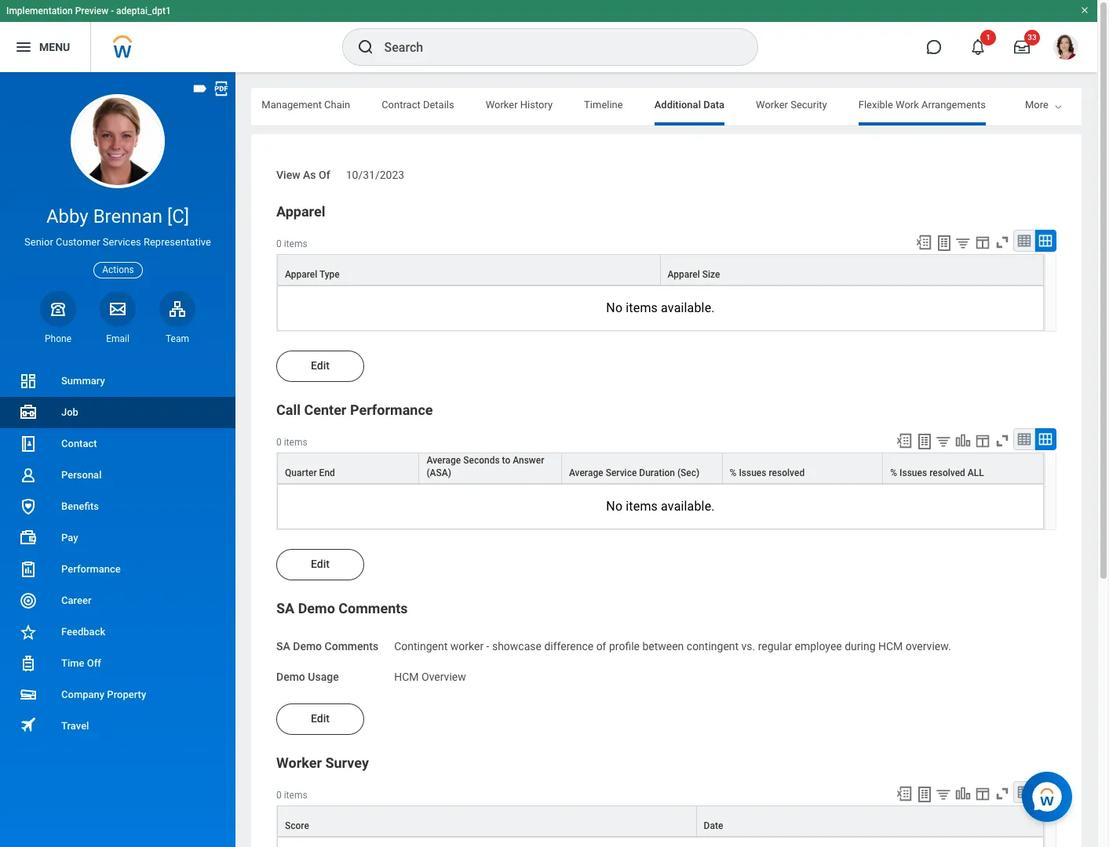 Task type: locate. For each thing, give the bounding box(es) containing it.
travel link
[[0, 711, 236, 743]]

flexible
[[859, 99, 893, 111]]

1 horizontal spatial performance
[[350, 402, 433, 418]]

3 row from the top
[[277, 807, 1044, 838]]

click to view/edit grid preferences image right expand/collapse chart image
[[974, 786, 992, 803]]

no inside call center performance group
[[606, 499, 623, 514]]

1 edit button from the top
[[276, 351, 364, 382]]

1 edit from the top
[[311, 359, 330, 372]]

0 inside the worker survey group
[[276, 791, 282, 802]]

export to excel image for worker survey
[[896, 786, 913, 803]]

0 items inside call center performance group
[[276, 437, 307, 448]]

issues for % issues resolved all
[[900, 468, 927, 479]]

edit button up sa demo comments button
[[276, 549, 364, 581]]

1 vertical spatial no
[[606, 499, 623, 514]]

0 vertical spatial edit
[[311, 359, 330, 372]]

no items available. inside call center performance group
[[606, 499, 715, 514]]

2 vertical spatial row
[[277, 807, 1044, 838]]

1 vertical spatial select to filter grid data image
[[935, 433, 952, 450]]

2 vertical spatial toolbar
[[889, 782, 1057, 807]]

- right preview
[[111, 5, 114, 16]]

average
[[427, 455, 461, 466], [569, 468, 603, 479]]

0 vertical spatial edit button
[[276, 351, 364, 382]]

performance up career
[[61, 564, 121, 575]]

1 vertical spatial sa demo comments
[[276, 641, 379, 653]]

% inside "popup button"
[[890, 468, 897, 479]]

worker security
[[756, 99, 827, 111]]

edit down the usage
[[311, 713, 330, 726]]

1 vertical spatial 0 items
[[276, 437, 307, 448]]

0 vertical spatial toolbar
[[908, 230, 1057, 254]]

table image
[[1017, 785, 1032, 801]]

feedback
[[61, 626, 105, 638]]

available. inside call center performance group
[[661, 499, 715, 514]]

2 sa demo comments from the top
[[276, 641, 379, 653]]

1 vertical spatial no items available.
[[606, 499, 715, 514]]

issues inside "popup button"
[[900, 468, 927, 479]]

0 down worker survey button
[[276, 791, 282, 802]]

no inside apparel 'group'
[[606, 301, 623, 315]]

view as of element
[[346, 159, 404, 183]]

select to filter grid data image inside the worker survey group
[[935, 787, 952, 803]]

table image for expand table image for call center performance
[[1017, 432, 1032, 447]]

select to filter grid data image
[[955, 235, 972, 251], [935, 433, 952, 450], [935, 787, 952, 803]]

1 table image from the top
[[1017, 233, 1032, 249]]

chain
[[324, 99, 350, 111]]

benefits link
[[0, 491, 236, 523]]

table image
[[1017, 233, 1032, 249], [1017, 432, 1032, 447]]

1 vertical spatial click to view/edit grid preferences image
[[974, 786, 992, 803]]

1 vertical spatial sa
[[276, 641, 290, 653]]

1 vertical spatial row
[[277, 453, 1044, 484]]

0 horizontal spatial worker
[[276, 756, 322, 772]]

off
[[87, 658, 101, 670]]

0 vertical spatial no
[[606, 301, 623, 315]]

0 horizontal spatial export to excel image
[[896, 786, 913, 803]]

2 sa from the top
[[276, 641, 290, 653]]

1 0 items from the top
[[276, 238, 307, 249]]

0 vertical spatial no items available.
[[606, 301, 715, 315]]

worker for worker survey
[[276, 756, 322, 772]]

comments
[[339, 601, 408, 617], [325, 641, 379, 653]]

row containing score
[[277, 807, 1044, 838]]

% down export to excel icon
[[890, 468, 897, 479]]

1 vertical spatial hcm
[[394, 671, 419, 684]]

edit up center at left
[[311, 359, 330, 372]]

apparel group
[[276, 202, 1057, 332]]

hcm inside 'sa demo comments' "element"
[[878, 641, 903, 653]]

1 no items available. from the top
[[606, 301, 715, 315]]

contract
[[382, 99, 421, 111]]

1 horizontal spatial export to excel image
[[915, 234, 933, 251]]

0 vertical spatial performance
[[350, 402, 433, 418]]

1 resolved from the left
[[769, 468, 805, 479]]

table image left expand table icon
[[1017, 233, 1032, 249]]

click to view/edit grid preferences image
[[974, 234, 992, 251], [974, 786, 992, 803]]

resolved inside popup button
[[769, 468, 805, 479]]

pay link
[[0, 523, 236, 554]]

0 vertical spatial hcm
[[878, 641, 903, 653]]

2 available. from the top
[[661, 499, 715, 514]]

items for call center performance
[[284, 437, 307, 448]]

edit button up center at left
[[276, 351, 364, 382]]

1 no from the top
[[606, 301, 623, 315]]

average seconds to answer (asa)
[[427, 455, 544, 479]]

date
[[704, 822, 723, 833]]

0 horizontal spatial hcm
[[394, 671, 419, 684]]

worker left security
[[756, 99, 788, 111]]

resolved for % issues resolved all
[[930, 468, 966, 479]]

export to worksheets image
[[935, 234, 954, 253], [915, 432, 934, 451], [915, 786, 934, 805]]

% issues resolved all button
[[883, 454, 1043, 484]]

available. inside apparel 'group'
[[661, 301, 715, 315]]

menu banner
[[0, 0, 1098, 72]]

company
[[61, 689, 105, 701]]

search image
[[356, 38, 375, 57]]

average left service
[[569, 468, 603, 479]]

1 vertical spatial table image
[[1017, 432, 1032, 447]]

0 horizontal spatial performance
[[61, 564, 121, 575]]

survey
[[325, 756, 369, 772]]

apparel for apparel
[[276, 203, 325, 220]]

-
[[111, 5, 114, 16], [486, 641, 489, 653]]

travel
[[61, 721, 89, 732]]

security
[[791, 99, 827, 111]]

1 horizontal spatial resolved
[[930, 468, 966, 479]]

list
[[0, 366, 236, 743]]

items
[[284, 238, 307, 249], [626, 301, 658, 315], [284, 437, 307, 448], [626, 499, 658, 514], [284, 791, 307, 802]]

resolved
[[769, 468, 805, 479], [930, 468, 966, 479]]

1 vertical spatial expand table image
[[1038, 785, 1054, 801]]

history
[[520, 99, 553, 111]]

2 row from the top
[[277, 453, 1044, 484]]

2 expand table image from the top
[[1038, 785, 1054, 801]]

inbox large image
[[1014, 39, 1030, 55]]

33
[[1028, 33, 1037, 42]]

no for call center performance
[[606, 499, 623, 514]]

no items available. for call center performance
[[606, 499, 715, 514]]

0 vertical spatial table image
[[1017, 233, 1032, 249]]

tag image
[[192, 80, 209, 97]]

Search Workday  search field
[[384, 30, 725, 64]]

1 horizontal spatial hcm
[[878, 641, 903, 653]]

no items available.
[[606, 301, 715, 315], [606, 499, 715, 514]]

profile logan mcneil image
[[1054, 35, 1079, 63]]

1 horizontal spatial issues
[[900, 468, 927, 479]]

0 vertical spatial select to filter grid data image
[[955, 235, 972, 251]]

contingent worker - showcase difference of profile between contingent vs. regular employee during hcm overview.
[[394, 641, 951, 653]]

justify image
[[14, 38, 33, 57]]

available. for call center performance
[[661, 499, 715, 514]]

export to excel image up date popup button
[[896, 786, 913, 803]]

2 issues from the left
[[900, 468, 927, 479]]

row
[[277, 254, 1044, 286], [277, 453, 1044, 484], [277, 807, 1044, 838]]

items inside the worker survey group
[[284, 791, 307, 802]]

resolved inside "popup button"
[[930, 468, 966, 479]]

select to filter grid data image inside call center performance group
[[935, 433, 952, 450]]

average up the (asa)
[[427, 455, 461, 466]]

expand table image right table icon
[[1038, 785, 1054, 801]]

expand table image right click to view/edit grid preferences image at the right bottom
[[1038, 432, 1054, 447]]

hcm down contingent
[[394, 671, 419, 684]]

1 available. from the top
[[661, 301, 715, 315]]

career link
[[0, 586, 236, 617]]

1 vertical spatial fullscreen image
[[994, 432, 1011, 450]]

2 0 items from the top
[[276, 437, 307, 448]]

data
[[704, 99, 725, 111]]

1 % from the left
[[730, 468, 737, 479]]

% for % issues resolved all
[[890, 468, 897, 479]]

representative
[[144, 236, 211, 248]]

email abby brennan [c] element
[[100, 333, 136, 345]]

vs.
[[742, 641, 755, 653]]

row containing average seconds to answer (asa)
[[277, 453, 1044, 484]]

type
[[319, 269, 340, 280]]

2 table image from the top
[[1017, 432, 1032, 447]]

demo up demo usage
[[293, 641, 322, 653]]

1 horizontal spatial average
[[569, 468, 603, 479]]

apparel
[[276, 203, 325, 220], [285, 269, 317, 280], [668, 269, 700, 280]]

0 vertical spatial average
[[427, 455, 461, 466]]

row for apparel
[[277, 254, 1044, 286]]

0 items up score in the left of the page
[[276, 791, 307, 802]]

% for % issues resolved
[[730, 468, 737, 479]]

all
[[968, 468, 984, 479]]

abby
[[46, 206, 88, 228]]

1 0 from the top
[[276, 238, 282, 249]]

toolbar
[[908, 230, 1057, 254], [889, 429, 1057, 453], [889, 782, 1057, 807]]

1 issues from the left
[[739, 468, 767, 479]]

2 horizontal spatial worker
[[756, 99, 788, 111]]

job image
[[19, 404, 38, 422]]

0 horizontal spatial resolved
[[769, 468, 805, 479]]

toolbar inside call center performance group
[[889, 429, 1057, 453]]

2 edit button from the top
[[276, 549, 364, 581]]

0 items inside apparel 'group'
[[276, 238, 307, 249]]

export to excel image inside apparel 'group'
[[915, 234, 933, 251]]

hcm overview
[[394, 671, 466, 684]]

1 vertical spatial available.
[[661, 499, 715, 514]]

sa demo comments
[[276, 601, 408, 617], [276, 641, 379, 653]]

edit up sa demo comments button
[[311, 558, 330, 571]]

apparel button
[[276, 203, 325, 220]]

edit button down the usage
[[276, 705, 364, 736]]

worker inside group
[[276, 756, 322, 772]]

brennan
[[93, 206, 162, 228]]

select to filter grid data image for center
[[935, 433, 952, 450]]

2 no items available. from the top
[[606, 499, 715, 514]]

0 horizontal spatial -
[[111, 5, 114, 16]]

row inside the worker survey group
[[277, 807, 1044, 838]]

0
[[276, 238, 282, 249], [276, 437, 282, 448], [276, 791, 282, 802]]

% inside popup button
[[730, 468, 737, 479]]

additional
[[654, 99, 701, 111]]

0 vertical spatial sa demo comments
[[276, 601, 408, 617]]

menu button
[[0, 22, 90, 72]]

summary image
[[19, 372, 38, 391]]

3 edit from the top
[[311, 713, 330, 726]]

2 vertical spatial edit button
[[276, 705, 364, 736]]

fullscreen image left expand table icon
[[994, 234, 1011, 251]]

average service duration (sec) button
[[562, 454, 722, 484]]

2 vertical spatial export to worksheets image
[[915, 786, 934, 805]]

contact image
[[19, 435, 38, 454]]

0 vertical spatial expand table image
[[1038, 432, 1054, 447]]

time off link
[[0, 648, 236, 680]]

toolbar for survey
[[889, 782, 1057, 807]]

3 0 from the top
[[276, 791, 282, 802]]

no items available. inside apparel 'group'
[[606, 301, 715, 315]]

additional data
[[654, 99, 725, 111]]

sa demo comments group
[[276, 600, 1057, 686]]

0 vertical spatial comments
[[339, 601, 408, 617]]

1 vertical spatial export to worksheets image
[[915, 432, 934, 451]]

1 horizontal spatial -
[[486, 641, 489, 653]]

2 resolved from the left
[[930, 468, 966, 479]]

hcm right during
[[878, 641, 903, 653]]

fullscreen image
[[994, 234, 1011, 251], [994, 432, 1011, 450]]

0 vertical spatial -
[[111, 5, 114, 16]]

average inside popup button
[[569, 468, 603, 479]]

- inside 'sa demo comments' "element"
[[486, 641, 489, 653]]

apparel left the size
[[668, 269, 700, 280]]

apparel left the type
[[285, 269, 317, 280]]

[c]
[[167, 206, 189, 228]]

1 vertical spatial performance
[[61, 564, 121, 575]]

contract details
[[382, 99, 454, 111]]

performance image
[[19, 561, 38, 579]]

call center performance
[[276, 402, 433, 418]]

1 vertical spatial comments
[[325, 641, 379, 653]]

issues right the (sec)
[[739, 468, 767, 479]]

0 vertical spatial sa
[[276, 601, 295, 617]]

1 vertical spatial edit
[[311, 558, 330, 571]]

worker for worker history
[[486, 99, 518, 111]]

1 vertical spatial average
[[569, 468, 603, 479]]

1 horizontal spatial %
[[890, 468, 897, 479]]

10/31/2023
[[346, 169, 404, 181]]

summary
[[61, 375, 105, 387]]

0 vertical spatial 0 items
[[276, 238, 307, 249]]

0 inside apparel 'group'
[[276, 238, 282, 249]]

items for worker survey
[[284, 791, 307, 802]]

1 vertical spatial export to excel image
[[896, 786, 913, 803]]

0 for call center performance
[[276, 437, 282, 448]]

1 row from the top
[[277, 254, 1044, 286]]

phone
[[45, 334, 71, 345]]

worker left survey
[[276, 756, 322, 772]]

view printable version (pdf) image
[[213, 80, 230, 97]]

view as of
[[276, 169, 330, 181]]

employee
[[795, 641, 842, 653]]

notifications large image
[[970, 39, 986, 55]]

expand/collapse chart image
[[955, 432, 972, 450]]

1 vertical spatial 0
[[276, 437, 282, 448]]

0 vertical spatial 0
[[276, 238, 282, 249]]

1 vertical spatial -
[[486, 641, 489, 653]]

1 vertical spatial edit button
[[276, 549, 364, 581]]

0 vertical spatial fullscreen image
[[994, 234, 1011, 251]]

issues
[[739, 468, 767, 479], [900, 468, 927, 479]]

0 vertical spatial click to view/edit grid preferences image
[[974, 234, 992, 251]]

2 vertical spatial 0 items
[[276, 791, 307, 802]]

apparel type button
[[278, 255, 660, 285]]

expand table image
[[1038, 432, 1054, 447], [1038, 785, 1054, 801]]

property
[[107, 689, 146, 701]]

size
[[702, 269, 720, 280]]

available. for apparel
[[661, 301, 715, 315]]

row containing apparel type
[[277, 254, 1044, 286]]

issues for % issues resolved
[[739, 468, 767, 479]]

% right the (sec)
[[730, 468, 737, 479]]

no items available. down the duration
[[606, 499, 715, 514]]

fullscreen image right click to view/edit grid preferences image at the right bottom
[[994, 432, 1011, 450]]

0 down apparel button at left top
[[276, 238, 282, 249]]

apparel down view as of
[[276, 203, 325, 220]]

view team image
[[168, 300, 187, 319]]

average inside average seconds to answer (asa)
[[427, 455, 461, 466]]

row inside call center performance group
[[277, 453, 1044, 484]]

2 no from the top
[[606, 499, 623, 514]]

1 click to view/edit grid preferences image from the top
[[974, 234, 992, 251]]

0 horizontal spatial %
[[730, 468, 737, 479]]

demo left the usage
[[276, 671, 305, 684]]

3 0 items from the top
[[276, 791, 307, 802]]

list containing summary
[[0, 366, 236, 743]]

0 for worker survey
[[276, 791, 282, 802]]

0 vertical spatial row
[[277, 254, 1044, 286]]

apparel for apparel size
[[668, 269, 700, 280]]

feedback image
[[19, 623, 38, 642]]

0 vertical spatial export to excel image
[[915, 234, 933, 251]]

close environment banner image
[[1080, 5, 1090, 15]]

no items available. down apparel size
[[606, 301, 715, 315]]

demo up the usage
[[298, 601, 335, 617]]

worker left history
[[486, 99, 518, 111]]

call
[[276, 402, 301, 418]]

contact
[[61, 438, 97, 450]]

row inside apparel 'group'
[[277, 254, 1044, 286]]

export to worksheets image for survey
[[915, 786, 934, 805]]

worker survey group
[[276, 755, 1057, 848]]

2 vertical spatial 0
[[276, 791, 282, 802]]

issues down export to excel icon
[[900, 468, 927, 479]]

comments up contingent
[[339, 601, 408, 617]]

tab list containing management chain
[[0, 88, 986, 126]]

1 fullscreen image from the top
[[994, 234, 1011, 251]]

export to excel image up apparel size popup button
[[915, 234, 933, 251]]

time
[[61, 658, 84, 670]]

mail image
[[108, 300, 127, 319]]

0 items up quarter
[[276, 437, 307, 448]]

time off
[[61, 658, 101, 670]]

2 % from the left
[[890, 468, 897, 479]]

2 vertical spatial edit
[[311, 713, 330, 726]]

available. down apparel size
[[661, 301, 715, 315]]

(sec)
[[677, 468, 700, 479]]

fullscreen image
[[994, 786, 1011, 803]]

toolbar for center
[[889, 429, 1057, 453]]

navigation pane region
[[0, 72, 236, 848]]

tab list
[[0, 88, 986, 126]]

apparel for apparel type
[[285, 269, 317, 280]]

toolbar inside apparel 'group'
[[908, 230, 1057, 254]]

0 for apparel
[[276, 238, 282, 249]]

expand table image
[[1038, 233, 1054, 249]]

sa demo comments element
[[394, 631, 951, 654]]

1 expand table image from the top
[[1038, 432, 1054, 447]]

available. down the (sec)
[[661, 499, 715, 514]]

issues inside popup button
[[739, 468, 767, 479]]

0 vertical spatial available.
[[661, 301, 715, 315]]

performance right center at left
[[350, 402, 433, 418]]

0 items down apparel button at left top
[[276, 238, 307, 249]]

actions button
[[94, 262, 143, 279]]

1 vertical spatial toolbar
[[889, 429, 1057, 453]]

0 down call
[[276, 437, 282, 448]]

quarter
[[285, 468, 317, 479]]

export to excel image
[[915, 234, 933, 251], [896, 786, 913, 803]]

end
[[319, 468, 335, 479]]

- for adeptai_dpt1
[[111, 5, 114, 16]]

0 inside call center performance group
[[276, 437, 282, 448]]

2 0 from the top
[[276, 437, 282, 448]]

benefits image
[[19, 498, 38, 517]]

comments down sa demo comments button
[[325, 641, 379, 653]]

%
[[730, 468, 737, 479], [890, 468, 897, 479]]

toolbar inside the worker survey group
[[889, 782, 1057, 807]]

2 vertical spatial select to filter grid data image
[[935, 787, 952, 803]]

available.
[[661, 301, 715, 315], [661, 499, 715, 514]]

0 horizontal spatial issues
[[739, 468, 767, 479]]

0 horizontal spatial average
[[427, 455, 461, 466]]

0 items inside the worker survey group
[[276, 791, 307, 802]]

click to view/edit grid preferences image left expand table icon
[[974, 234, 992, 251]]

- inside menu banner
[[111, 5, 114, 16]]

- right worker
[[486, 641, 489, 653]]

table image right click to view/edit grid preferences image at the right bottom
[[1017, 432, 1032, 447]]

0 items for apparel
[[276, 238, 307, 249]]

career image
[[19, 592, 38, 611]]

demo usage
[[276, 671, 339, 684]]

1 horizontal spatial worker
[[486, 99, 518, 111]]



Task type: vqa. For each thing, say whether or not it's contained in the screenshot.
Shortcuts button on the top of the page
no



Task type: describe. For each thing, give the bounding box(es) containing it.
of
[[319, 169, 330, 181]]

menu
[[39, 41, 70, 53]]

travel image
[[19, 716, 38, 735]]

score
[[285, 822, 309, 833]]

row for call center performance
[[277, 453, 1044, 484]]

benefits
[[61, 501, 99, 513]]

management chain
[[262, 99, 350, 111]]

0 items for call center performance
[[276, 437, 307, 448]]

center
[[304, 402, 347, 418]]

worker survey
[[276, 756, 369, 772]]

seconds
[[463, 455, 500, 466]]

sa demo comments button
[[276, 601, 408, 617]]

company property
[[61, 689, 146, 701]]

click to view/edit grid preferences image
[[974, 432, 992, 450]]

1
[[986, 33, 991, 42]]

% issues resolved button
[[723, 454, 883, 484]]

select to filter grid data image for survey
[[935, 787, 952, 803]]

call center performance group
[[276, 401, 1057, 531]]

team
[[166, 334, 189, 345]]

2 edit from the top
[[311, 558, 330, 571]]

performance inside navigation pane region
[[61, 564, 121, 575]]

expand/collapse chart image
[[955, 786, 972, 803]]

implementation preview -   adeptai_dpt1
[[6, 5, 171, 16]]

average seconds to answer (asa) button
[[420, 454, 561, 484]]

difference
[[544, 641, 594, 653]]

phone abby brennan [c] element
[[40, 333, 76, 345]]

management
[[262, 99, 322, 111]]

abby brennan [c]
[[46, 206, 189, 228]]

33 button
[[1005, 30, 1040, 64]]

date button
[[697, 807, 1043, 837]]

arrangements
[[922, 99, 986, 111]]

1 vertical spatial demo
[[293, 641, 322, 653]]

usage
[[308, 671, 339, 684]]

0 vertical spatial demo
[[298, 601, 335, 617]]

personal image
[[19, 466, 38, 485]]

team abby brennan [c] element
[[159, 333, 195, 345]]

2 vertical spatial demo
[[276, 671, 305, 684]]

details
[[423, 99, 454, 111]]

of
[[596, 641, 606, 653]]

worker survey button
[[276, 756, 369, 772]]

summary link
[[0, 366, 236, 397]]

2 fullscreen image from the top
[[994, 432, 1011, 450]]

pay image
[[19, 529, 38, 548]]

service
[[606, 468, 637, 479]]

score button
[[278, 807, 696, 837]]

expand table image for call center performance
[[1038, 432, 1054, 447]]

export to excel image for apparel
[[915, 234, 933, 251]]

contact link
[[0, 429, 236, 460]]

export to excel image
[[896, 432, 913, 450]]

items for apparel
[[284, 238, 307, 249]]

resolved for % issues resolved
[[769, 468, 805, 479]]

table image for expand table icon
[[1017, 233, 1032, 249]]

flexible work arrangements
[[859, 99, 986, 111]]

actions
[[102, 264, 134, 275]]

to
[[502, 455, 511, 466]]

time off image
[[19, 655, 38, 674]]

answer
[[513, 455, 544, 466]]

3 edit button from the top
[[276, 705, 364, 736]]

customer
[[56, 236, 100, 248]]

0 vertical spatial export to worksheets image
[[935, 234, 954, 253]]

select to filter grid data image inside apparel 'group'
[[955, 235, 972, 251]]

contingent
[[687, 641, 739, 653]]

phone button
[[40, 291, 76, 345]]

regular
[[758, 641, 792, 653]]

quarter end button
[[278, 454, 419, 484]]

(asa)
[[427, 468, 451, 479]]

team link
[[159, 291, 195, 345]]

row for worker survey
[[277, 807, 1044, 838]]

phone image
[[47, 300, 69, 319]]

personal link
[[0, 460, 236, 491]]

services
[[103, 236, 141, 248]]

% issues resolved all
[[890, 468, 984, 479]]

performance link
[[0, 554, 236, 586]]

overview.
[[906, 641, 951, 653]]

during
[[845, 641, 876, 653]]

adeptai_dpt1
[[116, 5, 171, 16]]

apparel type
[[285, 269, 340, 280]]

profile
[[609, 641, 640, 653]]

no for apparel
[[606, 301, 623, 315]]

preview
[[75, 5, 108, 16]]

career
[[61, 595, 91, 607]]

% issues resolved
[[730, 468, 805, 479]]

timeline
[[584, 99, 623, 111]]

hcm overview element
[[394, 668, 466, 684]]

view
[[276, 169, 300, 181]]

- for showcase
[[486, 641, 489, 653]]

duration
[[639, 468, 675, 479]]

worker history
[[486, 99, 553, 111]]

expand table image for worker survey
[[1038, 785, 1054, 801]]

average for average seconds to answer (asa)
[[427, 455, 461, 466]]

1 button
[[961, 30, 996, 64]]

1 sa demo comments from the top
[[276, 601, 408, 617]]

quarter end
[[285, 468, 335, 479]]

performance inside group
[[350, 402, 433, 418]]

as
[[303, 169, 316, 181]]

worker for worker security
[[756, 99, 788, 111]]

no items available. for apparel
[[606, 301, 715, 315]]

apparel size
[[668, 269, 720, 280]]

email button
[[100, 291, 136, 345]]

average for average service duration (sec)
[[569, 468, 603, 479]]

call center performance button
[[276, 402, 433, 418]]

contingent
[[394, 641, 448, 653]]

export to worksheets image for center
[[915, 432, 934, 451]]

0 items for worker survey
[[276, 791, 307, 802]]

company property link
[[0, 680, 236, 711]]

overview
[[422, 671, 466, 684]]

senior customer services representative
[[24, 236, 211, 248]]

between
[[643, 641, 684, 653]]

1 sa from the top
[[276, 601, 295, 617]]

implementation
[[6, 5, 73, 16]]

2 click to view/edit grid preferences image from the top
[[974, 786, 992, 803]]

company property image
[[19, 686, 38, 705]]



